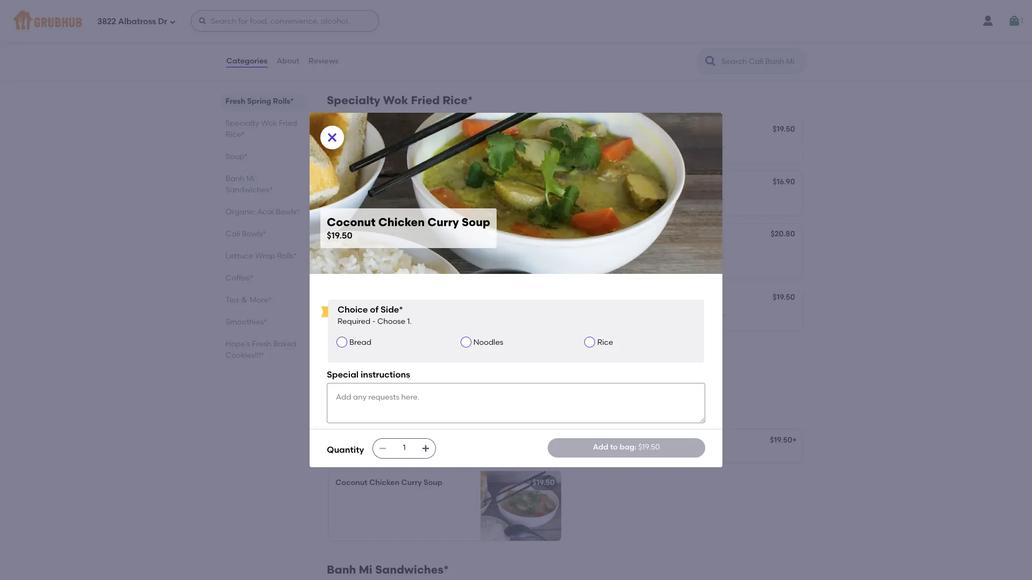 Task type: describe. For each thing, give the bounding box(es) containing it.
reviews
[[309, 56, 339, 66]]

$19.50 +
[[771, 436, 797, 445]]

with for sauteed tofu wok fried rice*
[[358, 194, 374, 203]]

made with egg and seasonal vegetables. for sirloin
[[577, 246, 725, 255]]

wrapped
[[336, 50, 369, 59]]

cali bowls*
[[226, 230, 266, 239]]

sirloin
[[592, 231, 615, 240]]

svg image inside 1 button
[[1008, 15, 1021, 27]]

0 horizontal spatial svg image
[[169, 19, 176, 25]]

roll
[[441, 24, 454, 33]]

noodle
[[358, 437, 384, 447]]

instructions
[[361, 370, 410, 380]]

and for sauteed spam ＆ egg wok fried rice*
[[633, 141, 647, 150]]

and for black pepper shrimp wok fried rice*
[[392, 309, 406, 319]]

chicken for coconut chicken curry soup
[[369, 479, 400, 488]]

made with bean sprouts, green leaf lettuce, cilantro, wrapped in rice noodle paper
[[336, 39, 525, 59]]

made
[[336, 39, 357, 48]]

made with egg and seasonal vegetables. for pork
[[577, 309, 725, 319]]

+
[[793, 436, 797, 445]]

1
[[1021, 16, 1024, 25]]

rice inside made with lettuce, bean sprouts, cilantro, and rice vermicelli inside. two rolls served with peanut sauce.
[[745, 39, 759, 48]]

beef stew soup
[[577, 437, 634, 447]]

w/peanut
[[456, 24, 493, 33]]

made inside lemongrass ribeye beef and black pepper shrimp.  made with egg and seasonal vegetables.
[[523, 246, 544, 255]]

black pepper shrimp wok fried rice*
[[336, 294, 473, 303]]

bread
[[350, 338, 372, 348]]

coffee* tab
[[226, 273, 301, 284]]

1.
[[407, 317, 412, 326]]

special instructions
[[327, 370, 410, 380]]

spring inside fresh spring rolls* tab
[[248, 97, 272, 106]]

ribeye for and
[[382, 246, 407, 255]]

made for sauteed tofu wok fried rice*
[[336, 194, 357, 203]]

hope's
[[226, 340, 251, 349]]

marinated chicken wok fried rice*
[[336, 126, 466, 135]]

soup inside coconut chicken curry soup $19.50
[[462, 216, 491, 229]]

wok inside the specialty wok fried rice*
[[262, 119, 277, 128]]

egg for pepper
[[375, 309, 390, 319]]

noodles
[[474, 338, 504, 348]]

with for top sirloin wok fried rice*
[[599, 246, 615, 255]]

banh mi sandwiches* tab
[[226, 173, 301, 196]]

soup* inside tab
[[226, 152, 248, 161]]

$16.90 for savory bbq pork wok fried rice*
[[773, 177, 795, 186]]

shrimp.
[[493, 246, 521, 255]]

choose
[[378, 317, 406, 326]]

seasonal for house pork ＆ shrimp wok fried rice*
[[649, 309, 681, 319]]

fresh spring rolls*
[[226, 97, 294, 106]]

made with egg and seasonal vegetables. for tofu
[[336, 194, 484, 203]]

rolls* for fresh spring rolls*
[[273, 97, 294, 106]]

seasonal for sauteed tofu wok fried rice*
[[408, 194, 441, 203]]

made for sauteed spam ＆ egg wok fried rice*
[[577, 141, 598, 150]]

with for marinated chicken wok fried rice*
[[358, 141, 374, 150]]

vegetables. for house pork ＆ shrimp wok fried rice*
[[683, 309, 725, 319]]

leaf
[[451, 39, 464, 48]]

specialty inside the specialty wok fried rice*
[[226, 119, 260, 128]]

egg
[[642, 126, 657, 135]]

dr
[[158, 16, 167, 26]]

made with lettuce, bean sprouts, cilantro, and rice vermicelli inside. two rolls served with peanut sauce. button
[[570, 17, 802, 71]]

sauteed for sauteed tofu wok fried rice*
[[336, 178, 367, 187]]

made with lettuce, bean sprouts, cilantro, and rice vermicelli inside. two rolls served with peanut sauce.
[[577, 39, 766, 59]]

inside.
[[613, 50, 636, 59]]

0 vertical spatial specialty wok fried rice*
[[327, 94, 473, 107]]

categories button
[[226, 42, 268, 81]]

smoothies* tab
[[226, 317, 301, 328]]

tofu
[[368, 178, 384, 187]]

vegetables. for sauteed tofu wok fried rice*
[[442, 194, 484, 203]]

fresh inside fresh spring rolls* tab
[[226, 97, 246, 106]]

cilantro, inside made with lettuce, bean sprouts, cilantro, and rice vermicelli inside. two rolls served with peanut sauce.
[[697, 39, 727, 48]]

and for surf ＆ turf wok fried rice*
[[427, 246, 441, 255]]

spicy noodle soup
[[336, 437, 405, 447]]

and for top sirloin wok fried rice*
[[633, 246, 647, 255]]

tea ＆ more*
[[226, 296, 272, 305]]

required
[[338, 317, 371, 326]]

made for black pepper shrimp wok fried rice*
[[336, 309, 357, 319]]

two
[[638, 50, 652, 59]]

and down turf
[[369, 257, 383, 266]]

baked
[[274, 340, 297, 349]]

to
[[611, 443, 618, 453]]

seasonal for top sirloin wok fried rice*
[[649, 246, 681, 255]]

spam
[[609, 126, 631, 135]]

Search Cali Banh Mi search field
[[721, 56, 803, 67]]

made with egg and seasonal vegetables. for pepper
[[336, 309, 484, 319]]

1 vertical spatial sandwiches*
[[375, 564, 449, 577]]

with inside lemongrass ribeye beef and black pepper shrimp.  made with egg and seasonal vegetables.
[[336, 257, 351, 266]]

with for lemongrass ribeye beef wok fried rice*
[[358, 362, 374, 371]]

of
[[370, 305, 379, 315]]

vegetables. for sauteed spam ＆ egg wok fried rice*
[[683, 141, 725, 150]]

bag:
[[620, 443, 637, 453]]

egg for tofu
[[375, 194, 390, 203]]

served
[[671, 50, 695, 59]]

hope's fresh baked cookies!!!* tab
[[226, 339, 301, 361]]

1 horizontal spatial mi
[[359, 564, 373, 577]]

1 button
[[1008, 11, 1024, 31]]

house pork ＆ shrimp wok fried rice*
[[577, 294, 716, 303]]

beef for and
[[409, 246, 425, 255]]

coconut chicken curry soup $19.50
[[327, 216, 491, 241]]

and inside made with lettuce, bean sprouts, cilantro, and rice vermicelli inside. two rolls served with peanut sauce.
[[729, 39, 743, 48]]

organic
[[226, 208, 256, 217]]

organic acai bowls* tab
[[226, 207, 301, 218]]

soup* tab
[[226, 151, 301, 162]]

egg for chicken
[[375, 141, 390, 150]]

seasonal for savory bbq pork wok fried rice*
[[649, 194, 681, 203]]

vegetables. for marinated chicken wok fried rice*
[[442, 141, 484, 150]]

coffee*
[[226, 274, 254, 283]]

black for black pepper shrimp wok fried rice*
[[336, 294, 356, 303]]

mi inside banh mi sandwiches*
[[247, 174, 255, 183]]

and for marinated chicken wok fried rice*
[[392, 141, 406, 150]]

hope's fresh baked cookies!!!*
[[226, 340, 297, 360]]

albatross
[[118, 16, 156, 26]]

add to bag: $19.50
[[593, 443, 660, 453]]

smoothies*
[[226, 318, 268, 327]]

0 horizontal spatial svg image
[[379, 445, 387, 453]]

rolls* for lettuce wrap rolls*
[[277, 252, 297, 261]]

banh inside banh mi sandwiches*
[[226, 174, 245, 183]]

tea
[[226, 296, 239, 305]]

ribeye for wok
[[383, 347, 408, 356]]

cali bowls* tab
[[226, 229, 301, 240]]

green
[[428, 39, 449, 48]]

1 horizontal spatial svg image
[[198, 17, 207, 25]]

lettuce, inside made with lettuce, bean sprouts, cilantro, and rice vermicelli inside. two rolls served with peanut sauce.
[[616, 39, 644, 48]]

search icon image
[[705, 55, 717, 68]]

tea ＆ more* tab
[[226, 295, 301, 306]]

bowls* inside "tab"
[[276, 208, 300, 217]]

reviews button
[[308, 42, 339, 81]]

sauce*
[[495, 24, 521, 33]]

stew
[[595, 437, 613, 447]]

with for savory bbq pork wok fried rice*
[[599, 194, 615, 203]]

lettuce wrap rolls* tab
[[226, 251, 301, 262]]

$15.60
[[532, 125, 555, 134]]

cookies!!!*
[[226, 351, 265, 360]]

vermicelli
[[577, 50, 611, 59]]

fresh inside hope's fresh baked cookies!!!*
[[252, 340, 272, 349]]

made for savory bbq pork wok fried rice*
[[577, 194, 598, 203]]

savory
[[577, 178, 602, 187]]

pepper for black pepper shrimp wok fried rice*
[[358, 294, 385, 303]]

black pepper shrimp spring roll w/peanut sauce*
[[336, 24, 521, 33]]

quantity
[[327, 445, 364, 456]]

acai
[[258, 208, 274, 217]]

seasonal down lemongrass ribeye beef wok fried rice*
[[408, 362, 441, 371]]

about button
[[276, 42, 300, 81]]

＆ left turf
[[352, 231, 360, 240]]

made for house pork ＆ shrimp wok fried rice*
[[577, 309, 598, 319]]

about
[[277, 56, 300, 66]]

coconut chicken curry soup
[[336, 479, 443, 488]]

rice
[[598, 338, 613, 348]]

chicken for coconut chicken curry soup $19.50
[[378, 216, 425, 229]]

sauteed spam ＆ egg wok fried rice*
[[577, 126, 717, 135]]

top sirloin wok fried rice*
[[577, 231, 675, 240]]



Task type: locate. For each thing, give the bounding box(es) containing it.
bean inside the made with bean sprouts, green leaf lettuce, cilantro, wrapped in rice noodle paper
[[376, 39, 395, 48]]

rice up sauce.
[[745, 39, 759, 48]]

fresh
[[226, 97, 246, 106], [252, 340, 272, 349]]

shrimp for and
[[387, 294, 413, 303]]

1 horizontal spatial $20.80
[[771, 230, 795, 239]]

made down savory at the top of page
[[577, 194, 598, 203]]

more*
[[250, 296, 272, 305]]

and for savory bbq pork wok fried rice*
[[633, 194, 647, 203]]

curry down input item quantity number field
[[402, 479, 422, 488]]

house
[[577, 294, 600, 303]]

1 horizontal spatial soup*
[[327, 405, 361, 419]]

2 vertical spatial black
[[336, 294, 356, 303]]

specialty wok fried rice*
[[327, 94, 473, 107], [226, 119, 298, 139]]

0 vertical spatial lemongrass
[[336, 246, 380, 255]]

seasonal for sauteed spam ＆ egg wok fried rice*
[[649, 141, 681, 150]]

made with egg and seasonal vegetables. for chicken
[[336, 141, 484, 150]]

0 vertical spatial pork
[[622, 178, 639, 187]]

lemongrass for lemongrass ribeye beef wok fried rice*
[[336, 347, 381, 356]]

chicken up surf ＆ turf wok fried rice*
[[378, 216, 425, 229]]

0 vertical spatial black
[[336, 24, 356, 33]]

lemongrass up special instructions
[[336, 347, 381, 356]]

2 lettuce, from the left
[[616, 39, 644, 48]]

specialty wok fried rice* up marinated chicken wok fried rice*
[[327, 94, 473, 107]]

$20.80
[[530, 230, 555, 239], [771, 230, 795, 239]]

made
[[577, 39, 598, 48], [336, 141, 357, 150], [577, 141, 598, 150], [336, 194, 357, 203], [577, 194, 598, 203], [523, 246, 544, 255], [577, 246, 598, 255], [336, 309, 357, 319], [577, 309, 598, 319], [336, 362, 357, 371]]

lettuce, up inside.
[[616, 39, 644, 48]]

1 horizontal spatial pork
[[622, 178, 639, 187]]

1 horizontal spatial fresh
[[252, 340, 272, 349]]

3822 albatross dr
[[97, 16, 167, 26]]

0 vertical spatial sandwiches*
[[226, 186, 273, 195]]

vegetables. for savory bbq pork wok fried rice*
[[683, 194, 725, 203]]

soup*
[[226, 152, 248, 161], [327, 405, 361, 419]]

black
[[336, 24, 356, 33], [443, 246, 463, 255], [336, 294, 356, 303]]

1 $20.80 from the left
[[530, 230, 555, 239]]

2 vertical spatial beef
[[577, 437, 593, 447]]

sprouts, up served
[[667, 39, 695, 48]]

1 horizontal spatial svg image
[[422, 445, 430, 453]]

noodle
[[394, 50, 419, 59]]

specialty wok fried rice* inside tab
[[226, 119, 298, 139]]

1 cilantro, from the left
[[496, 39, 525, 48]]

bowls*
[[276, 208, 300, 217], [242, 230, 266, 239]]

0 horizontal spatial specialty wok fried rice*
[[226, 119, 298, 139]]

0 horizontal spatial mi
[[247, 174, 255, 183]]

1 vertical spatial bowls*
[[242, 230, 266, 239]]

peanut
[[714, 50, 740, 59]]

2 bean from the left
[[646, 39, 665, 48]]

made down house at the bottom of the page
[[577, 309, 598, 319]]

1 vertical spatial black
[[443, 246, 463, 255]]

0 horizontal spatial rice
[[379, 50, 392, 59]]

made down "marinated" on the top left of page
[[336, 141, 357, 150]]

2 vertical spatial chicken
[[369, 479, 400, 488]]

mi
[[247, 174, 255, 183], [359, 564, 373, 577]]

specialty wok fried rice* down fresh spring rolls*
[[226, 119, 298, 139]]

$16.90 for sauteed tofu wok fried rice*
[[532, 177, 555, 186]]

made with egg and seasonal vegetables.
[[336, 141, 484, 150], [577, 141, 725, 150], [336, 194, 484, 203], [577, 194, 725, 203], [577, 246, 725, 255], [336, 309, 484, 319], [577, 309, 725, 319], [336, 362, 484, 371]]

with for house pork ＆ shrimp wok fried rice*
[[599, 309, 615, 319]]

lemongrass inside lemongrass ribeye beef and black pepper shrimp.  made with egg and seasonal vegetables.
[[336, 246, 380, 255]]

seasonal down top sirloin wok fried rice*
[[649, 246, 681, 255]]

egg inside lemongrass ribeye beef and black pepper shrimp.  made with egg and seasonal vegetables.
[[353, 257, 367, 266]]

and for sauteed tofu wok fried rice*
[[392, 194, 406, 203]]

egg
[[375, 141, 390, 150], [616, 141, 631, 150], [375, 194, 390, 203], [616, 194, 631, 203], [616, 246, 631, 255], [353, 257, 367, 266], [375, 309, 390, 319], [616, 309, 631, 319], [375, 362, 390, 371]]

1 vertical spatial mi
[[359, 564, 373, 577]]

0 vertical spatial banh
[[226, 174, 245, 183]]

egg for bbq
[[616, 194, 631, 203]]

$19.50 inside coconut chicken curry soup $19.50
[[327, 231, 353, 241]]

beef for wok
[[409, 347, 426, 356]]

0 horizontal spatial soup*
[[226, 152, 248, 161]]

1 vertical spatial rice
[[379, 50, 392, 59]]

coconut down quantity
[[336, 479, 368, 488]]

made with egg and seasonal vegetables. down savory bbq pork wok fried rice*
[[577, 194, 725, 203]]

savory bbq pork wok fried rice*
[[577, 178, 699, 187]]

lemongrass ribeye beef and black pepper shrimp.  made with egg and seasonal vegetables.
[[336, 246, 544, 266]]

1 vertical spatial chicken
[[378, 216, 425, 229]]

banh mi sandwiches* inside tab
[[226, 174, 273, 195]]

0 horizontal spatial fresh
[[226, 97, 246, 106]]

lettuce wrap rolls*
[[226, 252, 297, 261]]

0 vertical spatial ribeye
[[382, 246, 407, 255]]

2 $16.90 from the left
[[773, 177, 795, 186]]

made for lemongrass ribeye beef wok fried rice*
[[336, 362, 357, 371]]

＆ left egg
[[633, 126, 640, 135]]

black up choice
[[336, 294, 356, 303]]

fresh up cookies!!!*
[[252, 340, 272, 349]]

rice right in
[[379, 50, 392, 59]]

beef inside lemongrass ribeye beef and black pepper shrimp.  made with egg and seasonal vegetables.
[[409, 246, 425, 255]]

with for black pepper shrimp wok fried rice*
[[358, 309, 374, 319]]

1 horizontal spatial sprouts,
[[667, 39, 695, 48]]

made inside made with lettuce, bean sprouts, cilantro, and rice vermicelli inside. two rolls served with peanut sauce.
[[577, 39, 598, 48]]

chicken
[[376, 126, 406, 135], [378, 216, 425, 229], [369, 479, 400, 488]]

sauteed
[[577, 126, 608, 135], [336, 178, 367, 187]]

egg for spam
[[616, 141, 631, 150]]

special
[[327, 370, 359, 380]]

coconut up the surf at the top left of page
[[327, 216, 376, 229]]

chicken for marinated chicken wok fried rice*
[[376, 126, 406, 135]]

made with egg and seasonal vegetables. down sauteed tofu wok fried rice*
[[336, 194, 484, 203]]

＆ right "tea" in the bottom left of the page
[[241, 296, 248, 305]]

ribeye up instructions
[[383, 347, 408, 356]]

curry for coconut chicken curry soup $19.50
[[428, 216, 459, 229]]

lemongrass
[[336, 246, 380, 255], [336, 347, 381, 356]]

curry inside coconut chicken curry soup $19.50
[[428, 216, 459, 229]]

1 vertical spatial coconut
[[336, 479, 368, 488]]

bean up in
[[376, 39, 395, 48]]

pepper up of in the left bottom of the page
[[358, 294, 385, 303]]

2 horizontal spatial svg image
[[1008, 15, 1021, 27]]

0 vertical spatial chicken
[[376, 126, 406, 135]]

rolls* inside fresh spring rolls* tab
[[273, 97, 294, 106]]

beef down 1.
[[409, 347, 426, 356]]

made left of in the left bottom of the page
[[336, 309, 357, 319]]

pepper inside lemongrass ribeye beef and black pepper shrimp.  made with egg and seasonal vegetables.
[[465, 246, 491, 255]]

curry
[[428, 216, 459, 229], [402, 479, 422, 488]]

with inside the made with bean sprouts, green leaf lettuce, cilantro, wrapped in rice noodle paper
[[359, 39, 374, 48]]

seasonal down surf ＆ turf wok fried rice*
[[385, 257, 418, 266]]

and for house pork ＆ shrimp wok fried rice*
[[633, 309, 647, 319]]

curry for coconut chicken curry soup
[[402, 479, 422, 488]]

sandwiches*
[[226, 186, 273, 195], [375, 564, 449, 577]]

made with egg and seasonal vegetables. down house pork ＆ shrimp wok fried rice*
[[577, 309, 725, 319]]

seasonal down egg
[[649, 141, 681, 150]]

beef down coconut chicken curry soup $19.50 in the left of the page
[[409, 246, 425, 255]]

lemongrass for lemongrass ribeye beef and black pepper shrimp.  made with egg and seasonal vegetables.
[[336, 246, 380, 255]]

sauteed left tofu at the left top
[[336, 178, 367, 187]]

1 horizontal spatial lettuce,
[[616, 39, 644, 48]]

spring up green
[[415, 24, 439, 33]]

soup* down the specialty wok fried rice* tab on the top
[[226, 152, 248, 161]]

beef
[[409, 246, 425, 255], [409, 347, 426, 356], [577, 437, 593, 447]]

0 vertical spatial fresh
[[226, 97, 246, 106]]

coconut for coconut chicken curry soup $19.50
[[327, 216, 376, 229]]

1 horizontal spatial sandwiches*
[[375, 564, 449, 577]]

Input item quantity number field
[[393, 439, 416, 459]]

cali
[[226, 230, 241, 239]]

0 horizontal spatial pork
[[602, 294, 618, 303]]

sauteed tofu wok fried rice*
[[336, 178, 444, 187]]

1 horizontal spatial curry
[[428, 216, 459, 229]]

organic acai bowls*
[[226, 208, 300, 217]]

main navigation navigation
[[0, 0, 1033, 42]]

seasonal down the black pepper shrimp wok fried rice*
[[408, 309, 441, 319]]

soup* up spicy at the bottom left
[[327, 405, 361, 419]]

vegetables. inside lemongrass ribeye beef and black pepper shrimp.  made with egg and seasonal vegetables.
[[419, 257, 462, 266]]

0 horizontal spatial spring
[[248, 97, 272, 106]]

surf
[[336, 231, 350, 240]]

0 horizontal spatial sauteed
[[336, 178, 367, 187]]

＆ inside tab
[[241, 296, 248, 305]]

pork right house at the bottom of the page
[[602, 294, 618, 303]]

sprouts, inside made with lettuce, bean sprouts, cilantro, and rice vermicelli inside. two rolls served with peanut sauce.
[[667, 39, 695, 48]]

cilantro, up 'search icon'
[[697, 39, 727, 48]]

and down lemongrass ribeye beef wok fried rice*
[[392, 362, 406, 371]]

shrimp for sprouts,
[[387, 24, 413, 33]]

1 horizontal spatial cilantro,
[[697, 39, 727, 48]]

ribeye down surf ＆ turf wok fried rice*
[[382, 246, 407, 255]]

lemongrass ribeye beef wok fried rice*
[[336, 347, 486, 356]]

0 vertical spatial pepper
[[358, 24, 385, 33]]

bbq
[[604, 178, 620, 187]]

2 lemongrass from the top
[[336, 347, 381, 356]]

0 vertical spatial rice
[[745, 39, 759, 48]]

＆ right house at the bottom of the page
[[620, 294, 628, 303]]

1 horizontal spatial specialty wok fried rice*
[[327, 94, 473, 107]]

1 lemongrass from the top
[[336, 246, 380, 255]]

0 vertical spatial coconut
[[327, 216, 376, 229]]

and down sauteed spam ＆ egg wok fried rice*
[[633, 141, 647, 150]]

choice of side* required - choose 1.
[[338, 305, 412, 326]]

marinated
[[336, 126, 374, 135]]

fried inside the specialty wok fried rice*
[[279, 119, 298, 128]]

and down marinated chicken wok fried rice*
[[392, 141, 406, 150]]

and for lemongrass ribeye beef wok fried rice*
[[392, 362, 406, 371]]

rolls
[[654, 50, 669, 59]]

1 vertical spatial ribeye
[[383, 347, 408, 356]]

egg for sirloin
[[616, 246, 631, 255]]

made down bread
[[336, 362, 357, 371]]

made with egg and seasonal vegetables. down lemongrass ribeye beef wok fried rice*
[[336, 362, 484, 371]]

made with egg and seasonal vegetables. down top sirloin wok fried rice*
[[577, 246, 725, 255]]

pork right bbq
[[622, 178, 639, 187]]

lemongrass down turf
[[336, 246, 380, 255]]

1 vertical spatial curry
[[402, 479, 422, 488]]

top
[[577, 231, 590, 240]]

1 vertical spatial rolls*
[[277, 252, 297, 261]]

0 vertical spatial curry
[[428, 216, 459, 229]]

with for black pepper shrimp spring roll w/peanut sauce*
[[359, 39, 374, 48]]

specialty up "marinated" on the top left of page
[[327, 94, 381, 107]]

1 horizontal spatial spring
[[415, 24, 439, 33]]

0 horizontal spatial sandwiches*
[[226, 186, 273, 195]]

fresh up the specialty wok fried rice* tab on the top
[[226, 97, 246, 106]]

sandwiches* inside tab
[[226, 186, 273, 195]]

sprouts,
[[397, 39, 426, 48], [667, 39, 695, 48]]

ribeye inside lemongrass ribeye beef and black pepper shrimp.  made with egg and seasonal vegetables.
[[382, 246, 407, 255]]

made right shrimp.
[[523, 246, 544, 255]]

1 horizontal spatial sauteed
[[577, 126, 608, 135]]

cilantro, down 'sauce*'
[[496, 39, 525, 48]]

1 vertical spatial banh mi sandwiches*
[[327, 564, 449, 577]]

bowls* inside tab
[[242, 230, 266, 239]]

made with egg and seasonal vegetables. for spam
[[577, 141, 725, 150]]

0 vertical spatial rolls*
[[273, 97, 294, 106]]

beef left stew on the right of page
[[577, 437, 593, 447]]

sauteed for sauteed spam ＆ egg wok fried rice*
[[577, 126, 608, 135]]

0 vertical spatial soup*
[[226, 152, 248, 161]]

spring
[[415, 24, 439, 33], [248, 97, 272, 106]]

vegetables. for top sirloin wok fried rice*
[[683, 246, 725, 255]]

1 vertical spatial sauteed
[[336, 178, 367, 187]]

coconut chicken curry soup image
[[481, 472, 562, 542]]

1 horizontal spatial banh mi sandwiches*
[[327, 564, 449, 577]]

1 horizontal spatial bean
[[646, 39, 665, 48]]

rolls*
[[273, 97, 294, 106], [277, 252, 297, 261]]

specialty down fresh spring rolls*
[[226, 119, 260, 128]]

shrimp
[[387, 24, 413, 33], [387, 294, 413, 303], [629, 294, 656, 303]]

pepper left shrimp.
[[465, 246, 491, 255]]

rice inside the made with bean sprouts, green leaf lettuce, cilantro, wrapped in rice noodle paper
[[379, 50, 392, 59]]

svg image
[[198, 17, 207, 25], [169, 19, 176, 25], [326, 131, 339, 144]]

black inside lemongrass ribeye beef and black pepper shrimp.  made with egg and seasonal vegetables.
[[443, 246, 463, 255]]

svg image
[[1008, 15, 1021, 27], [379, 445, 387, 453], [422, 445, 430, 453]]

bowls* right cali
[[242, 230, 266, 239]]

$20.80 for lemongrass ribeye beef and black pepper shrimp.  made with egg and seasonal vegetables.
[[530, 230, 555, 239]]

spring up the specialty wok fried rice* tab on the top
[[248, 97, 272, 106]]

0 horizontal spatial bean
[[376, 39, 395, 48]]

bowls* right acai
[[276, 208, 300, 217]]

-
[[373, 317, 376, 326]]

cilantro,
[[496, 39, 525, 48], [697, 39, 727, 48]]

sauce.
[[742, 50, 766, 59]]

made with egg and seasonal vegetables. for bbq
[[577, 194, 725, 203]]

0 horizontal spatial lettuce,
[[466, 39, 494, 48]]

1 vertical spatial specialty wok fried rice*
[[226, 119, 298, 139]]

add
[[593, 443, 609, 453]]

0 vertical spatial mi
[[247, 174, 255, 183]]

pork
[[622, 178, 639, 187], [602, 294, 618, 303]]

2 sprouts, from the left
[[667, 39, 695, 48]]

black up made
[[336, 24, 356, 33]]

made up vermicelli on the right top
[[577, 39, 598, 48]]

1 horizontal spatial specialty
[[327, 94, 381, 107]]

0 horizontal spatial $20.80
[[530, 230, 555, 239]]

seasonal for marinated chicken wok fried rice*
[[408, 141, 441, 150]]

made up savory at the top of page
[[577, 141, 598, 150]]

1 vertical spatial lemongrass
[[336, 347, 381, 356]]

specialty wok fried rice* tab
[[226, 118, 301, 140]]

coconut
[[327, 216, 376, 229], [336, 479, 368, 488]]

vegetables. for black pepper shrimp wok fried rice*
[[442, 309, 484, 319]]

seasonal for black pepper shrimp wok fried rice*
[[408, 309, 441, 319]]

1 vertical spatial soup*
[[327, 405, 361, 419]]

paper
[[421, 50, 443, 59]]

rolls* up the specialty wok fried rice* tab on the top
[[273, 97, 294, 106]]

2 horizontal spatial svg image
[[326, 131, 339, 144]]

cilantro, inside the made with bean sprouts, green leaf lettuce, cilantro, wrapped in rice noodle paper
[[496, 39, 525, 48]]

egg for pork
[[616, 309, 631, 319]]

banh
[[226, 174, 245, 183], [327, 564, 356, 577]]

1 horizontal spatial bowls*
[[276, 208, 300, 217]]

1 vertical spatial pepper
[[465, 246, 491, 255]]

coconut for coconut chicken curry soup
[[336, 479, 368, 488]]

sauteed left spam
[[577, 126, 608, 135]]

$20.80 for made with egg and seasonal vegetables.
[[771, 230, 795, 239]]

made with egg and seasonal vegetables. down marinated chicken wok fried rice*
[[336, 141, 484, 150]]

black for black pepper shrimp spring roll w/peanut sauce*
[[336, 24, 356, 33]]

2 vertical spatial pepper
[[358, 294, 385, 303]]

pepper up in
[[358, 24, 385, 33]]

1 $16.90 from the left
[[532, 177, 555, 186]]

seasonal inside lemongrass ribeye beef and black pepper shrimp.  made with egg and seasonal vegetables.
[[385, 257, 418, 266]]

and down coconut chicken curry soup $19.50 in the left of the page
[[427, 246, 441, 255]]

with for sauteed spam ＆ egg wok fried rice*
[[599, 141, 615, 150]]

sprouts, up noodle
[[397, 39, 426, 48]]

0 vertical spatial specialty
[[327, 94, 381, 107]]

3822
[[97, 16, 116, 26]]

and down house pork ＆ shrimp wok fried rice*
[[633, 309, 647, 319]]

1 horizontal spatial $16.90
[[773, 177, 795, 186]]

1 vertical spatial specialty
[[226, 119, 260, 128]]

1 vertical spatial pork
[[602, 294, 618, 303]]

0 horizontal spatial cilantro,
[[496, 39, 525, 48]]

1 horizontal spatial rice
[[745, 39, 759, 48]]

1 horizontal spatial banh
[[327, 564, 356, 577]]

1 vertical spatial fresh
[[252, 340, 272, 349]]

made with egg and seasonal vegetables. down the black pepper shrimp wok fried rice*
[[336, 309, 484, 319]]

chicken inside coconut chicken curry soup $19.50
[[378, 216, 425, 229]]

coconut inside coconut chicken curry soup $19.50
[[327, 216, 376, 229]]

2 cilantro, from the left
[[697, 39, 727, 48]]

seasonal down marinated chicken wok fried rice*
[[408, 141, 441, 150]]

1 vertical spatial banh
[[327, 564, 356, 577]]

ribeye
[[382, 246, 407, 255], [383, 347, 408, 356]]

and up peanut
[[729, 39, 743, 48]]

black down coconut chicken curry soup $19.50 in the left of the page
[[443, 246, 463, 255]]

fresh spring rolls* tab
[[226, 96, 301, 107]]

in
[[370, 50, 377, 59]]

2 $20.80 from the left
[[771, 230, 795, 239]]

with
[[359, 39, 374, 48], [599, 39, 615, 48], [697, 50, 712, 59], [358, 141, 374, 150], [599, 141, 615, 150], [358, 194, 374, 203], [599, 194, 615, 203], [599, 246, 615, 255], [336, 257, 351, 266], [358, 309, 374, 319], [599, 309, 615, 319], [358, 362, 374, 371]]

lettuce, down w/peanut
[[466, 39, 494, 48]]

0 horizontal spatial $16.90
[[532, 177, 555, 186]]

0 vertical spatial banh mi sandwiches*
[[226, 174, 273, 195]]

Special instructions text field
[[327, 384, 706, 424]]

made down the top
[[577, 246, 598, 255]]

pepper
[[358, 24, 385, 33], [465, 246, 491, 255], [358, 294, 385, 303]]

0 horizontal spatial sprouts,
[[397, 39, 426, 48]]

turf
[[361, 231, 375, 240]]

sprouts, inside the made with bean sprouts, green leaf lettuce, cilantro, wrapped in rice noodle paper
[[397, 39, 426, 48]]

0 vertical spatial spring
[[415, 24, 439, 33]]

0 vertical spatial bowls*
[[276, 208, 300, 217]]

1 lettuce, from the left
[[466, 39, 494, 48]]

0 vertical spatial sauteed
[[577, 126, 608, 135]]

1 vertical spatial spring
[[248, 97, 272, 106]]

choice
[[338, 305, 368, 315]]

and down sauteed tofu wok fried rice*
[[392, 194, 406, 203]]

0 horizontal spatial banh mi sandwiches*
[[226, 174, 273, 195]]

0 horizontal spatial curry
[[402, 479, 422, 488]]

0 vertical spatial beef
[[409, 246, 425, 255]]

chicken down input item quantity number field
[[369, 479, 400, 488]]

seasonal up coconut chicken curry soup $19.50 in the left of the page
[[408, 194, 441, 203]]

rolls* right wrap
[[277, 252, 297, 261]]

chicken right "marinated" on the top left of page
[[376, 126, 406, 135]]

spicy
[[336, 437, 356, 447]]

1 sprouts, from the left
[[397, 39, 426, 48]]

wrap
[[256, 252, 276, 261]]

lettuce, inside the made with bean sprouts, green leaf lettuce, cilantro, wrapped in rice noodle paper
[[466, 39, 494, 48]]

made for top sirloin wok fried rice*
[[577, 246, 598, 255]]

side*
[[381, 305, 403, 315]]

pepper for black pepper shrimp spring roll w/peanut sauce*
[[358, 24, 385, 33]]

seasonal
[[408, 141, 441, 150], [649, 141, 681, 150], [408, 194, 441, 203], [649, 194, 681, 203], [649, 246, 681, 255], [385, 257, 418, 266], [408, 309, 441, 319], [649, 309, 681, 319], [408, 362, 441, 371]]

curry up lemongrass ribeye beef and black pepper shrimp.  made with egg and seasonal vegetables.
[[428, 216, 459, 229]]

made up the surf at the top left of page
[[336, 194, 357, 203]]

lettuce
[[226, 252, 254, 261]]

rolls* inside lettuce wrap rolls* tab
[[277, 252, 297, 261]]

and down savory bbq pork wok fried rice*
[[633, 194, 647, 203]]

made for marinated chicken wok fried rice*
[[336, 141, 357, 150]]

categories
[[226, 56, 268, 66]]

seasonal down savory bbq pork wok fried rice*
[[649, 194, 681, 203]]

made with egg and seasonal vegetables. down egg
[[577, 141, 725, 150]]

1 bean from the left
[[376, 39, 395, 48]]

seasonal down house pork ＆ shrimp wok fried rice*
[[649, 309, 681, 319]]

surf ＆ turf wok fried rice*
[[336, 231, 436, 240]]

0 horizontal spatial bowls*
[[242, 230, 266, 239]]

0 horizontal spatial banh
[[226, 174, 245, 183]]

1 vertical spatial beef
[[409, 347, 426, 356]]

and left 1.
[[392, 309, 406, 319]]

bean up the rolls
[[646, 39, 665, 48]]

＆
[[633, 126, 640, 135], [352, 231, 360, 240], [620, 294, 628, 303], [241, 296, 248, 305]]

0 horizontal spatial specialty
[[226, 119, 260, 128]]

bean inside made with lettuce, bean sprouts, cilantro, and rice vermicelli inside. two rolls served with peanut sauce.
[[646, 39, 665, 48]]

rice* inside the specialty wok fried rice*
[[226, 130, 245, 139]]

and down top sirloin wok fried rice*
[[633, 246, 647, 255]]



Task type: vqa. For each thing, say whether or not it's contained in the screenshot.
Fresh within Hope's Fresh Baked Cookies!!!*
yes



